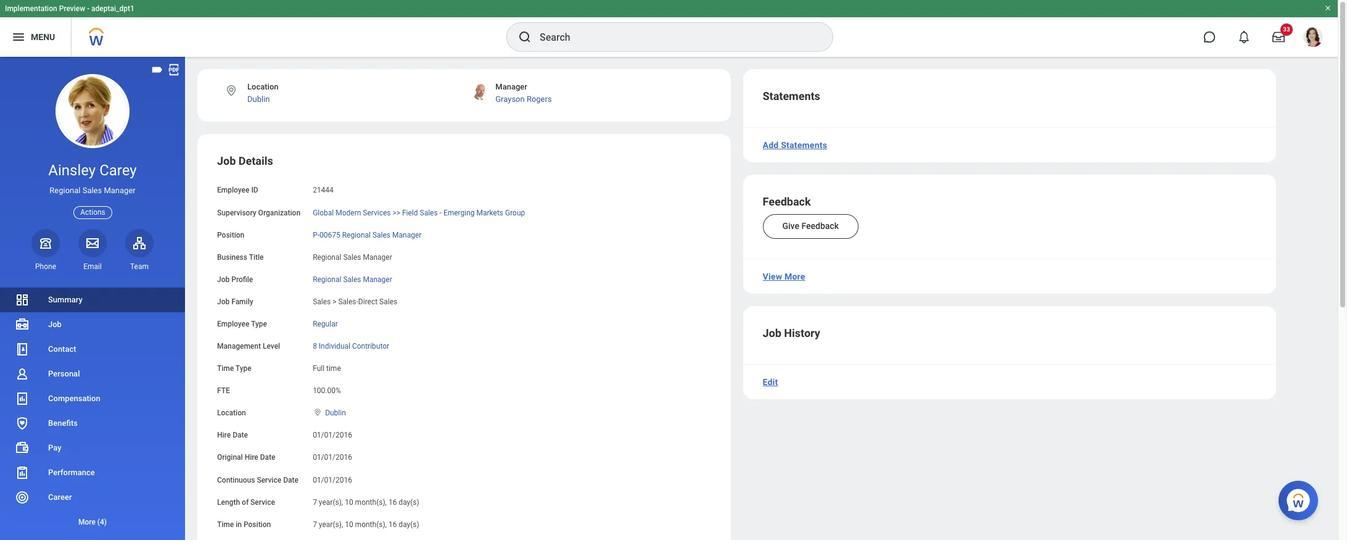 Task type: describe. For each thing, give the bounding box(es) containing it.
regional sales manager for the "regional sales manager" link
[[313, 275, 392, 284]]

grayson
[[496, 95, 525, 104]]

33 button
[[1266, 23, 1294, 51]]

global modern services >> field sales - emerging markets group link
[[313, 206, 525, 217]]

team
[[130, 262, 149, 271]]

time type
[[217, 364, 252, 373]]

1 horizontal spatial more
[[785, 272, 806, 281]]

0 vertical spatial statements
[[763, 89, 821, 102]]

tag image
[[151, 63, 164, 77]]

more (4) button
[[0, 515, 185, 530]]

manager inside "navigation pane" region
[[104, 186, 136, 195]]

day(s) for time in position
[[399, 520, 419, 529]]

statements inside button
[[781, 140, 828, 150]]

employee for employee type
[[217, 320, 250, 328]]

more (4)
[[78, 518, 107, 526]]

33
[[1284, 26, 1291, 33]]

(4)
[[97, 518, 107, 526]]

phone
[[35, 262, 56, 271]]

manager down field
[[393, 231, 422, 239]]

sales down services
[[373, 231, 391, 239]]

job details group
[[217, 154, 711, 540]]

original hire date element
[[313, 446, 352, 463]]

location image inside job details 'group'
[[313, 408, 323, 417]]

menu
[[31, 32, 55, 42]]

personal image
[[15, 367, 30, 381]]

performance
[[48, 468, 95, 477]]

management level
[[217, 342, 280, 351]]

more inside dropdown button
[[78, 518, 96, 526]]

full time
[[313, 364, 341, 373]]

view team image
[[132, 236, 147, 250]]

01/01/2016 for original hire date
[[313, 453, 352, 462]]

manager inside manager grayson rogers
[[496, 82, 528, 91]]

job for job family
[[217, 297, 230, 306]]

100.00%
[[313, 386, 341, 395]]

add statements
[[763, 140, 828, 150]]

business
[[217, 253, 247, 261]]

time for time type
[[217, 364, 234, 373]]

regional inside business title element
[[313, 253, 342, 261]]

regular
[[313, 320, 338, 328]]

career link
[[0, 485, 185, 510]]

01/01/2016 for hire date
[[313, 431, 352, 440]]

continuous service date
[[217, 476, 299, 484]]

regular link
[[313, 317, 338, 328]]

type for employee type
[[251, 320, 267, 328]]

employee type
[[217, 320, 267, 328]]

Search Workday  search field
[[540, 23, 808, 51]]

7 for length of service
[[313, 498, 317, 506]]

direct
[[358, 297, 378, 306]]

of
[[242, 498, 249, 506]]

job history
[[763, 326, 821, 339]]

fte
[[217, 386, 230, 395]]

sales > sales-direct sales
[[313, 297, 398, 306]]

email
[[83, 262, 102, 271]]

hire date element
[[313, 424, 352, 440]]

view more
[[763, 272, 806, 281]]

employee id element
[[313, 179, 334, 195]]

global modern services >> field sales - emerging markets group
[[313, 208, 525, 217]]

job family
[[217, 297, 253, 306]]

more (4) button
[[0, 510, 185, 534]]

type for time type
[[236, 364, 252, 373]]

add statements button
[[758, 133, 833, 157]]

contact image
[[15, 342, 30, 357]]

email button
[[78, 229, 107, 271]]

management
[[217, 342, 261, 351]]

carey
[[99, 162, 137, 179]]

in
[[236, 520, 242, 529]]

1 vertical spatial position
[[244, 520, 271, 529]]

career
[[48, 492, 72, 502]]

benefits image
[[15, 416, 30, 431]]

p-00675 regional sales manager
[[313, 231, 422, 239]]

navigation pane region
[[0, 57, 185, 540]]

p-
[[313, 231, 320, 239]]

team link
[[125, 229, 154, 271]]

contact
[[48, 344, 76, 354]]

month(s), for time in position
[[355, 520, 387, 529]]

location for location
[[217, 409, 246, 417]]

profile
[[232, 275, 253, 284]]

personal link
[[0, 362, 185, 386]]

id
[[251, 186, 258, 195]]

actions
[[80, 208, 105, 216]]

implementation preview -   adeptai_dpt1
[[5, 4, 134, 13]]

business title
[[217, 253, 264, 261]]

regional sales manager inside "navigation pane" region
[[50, 186, 136, 195]]

year(s), for service
[[319, 498, 343, 506]]

search image
[[518, 30, 533, 44]]

sales left >
[[313, 297, 331, 306]]

individual
[[319, 342, 351, 351]]

modern
[[336, 208, 361, 217]]

team ainsley carey element
[[125, 262, 154, 271]]

view more button
[[758, 264, 811, 289]]

personal
[[48, 369, 80, 378]]

continuous service date element
[[313, 468, 352, 485]]

time in position element
[[313, 513, 419, 529]]

field
[[402, 208, 418, 217]]

0 vertical spatial feedback
[[763, 195, 811, 208]]

level
[[263, 342, 280, 351]]

career image
[[15, 490, 30, 505]]

organization
[[258, 208, 301, 217]]

job family element
[[313, 290, 398, 307]]

7 year(s), 10 month(s), 16 day(s) for service
[[313, 498, 419, 506]]

0 vertical spatial position
[[217, 231, 245, 239]]

- inside menu banner
[[87, 4, 90, 13]]

7 for time in position
[[313, 520, 317, 529]]

contact link
[[0, 337, 185, 362]]

mail image
[[85, 236, 100, 250]]

hire date
[[217, 431, 248, 440]]

benefits link
[[0, 411, 185, 436]]

details
[[239, 155, 273, 168]]

length of service element
[[313, 490, 419, 507]]

job details button
[[217, 155, 273, 168]]

close environment banner image
[[1325, 4, 1332, 12]]

day(s) for length of service
[[399, 498, 419, 506]]

menu banner
[[0, 0, 1339, 57]]

actions button
[[74, 206, 112, 219]]

menu button
[[0, 17, 71, 57]]

family
[[232, 297, 253, 306]]

global
[[313, 208, 334, 217]]

contributor
[[352, 342, 390, 351]]

phone ainsley carey element
[[31, 262, 60, 271]]

original hire date
[[217, 453, 276, 462]]

performance image
[[15, 465, 30, 480]]

compensation image
[[15, 391, 30, 406]]

list containing summary
[[0, 288, 185, 534]]



Task type: vqa. For each thing, say whether or not it's contained in the screenshot.
year(s), corresponding to Service
yes



Task type: locate. For each thing, give the bounding box(es) containing it.
location image left location dublin
[[225, 84, 238, 98]]

implementation
[[5, 4, 57, 13]]

sales right direct
[[380, 297, 398, 306]]

1 horizontal spatial location image
[[313, 408, 323, 417]]

date for hire
[[260, 453, 276, 462]]

compensation
[[48, 394, 100, 403]]

feedback
[[763, 195, 811, 208], [802, 221, 839, 231]]

16 up time in position element on the left bottom of the page
[[389, 498, 397, 506]]

1 vertical spatial 16
[[389, 520, 397, 529]]

employee for employee id
[[217, 186, 250, 195]]

feedback inside give feedback button
[[802, 221, 839, 231]]

job image
[[15, 317, 30, 332]]

sales inside business title element
[[343, 253, 361, 261]]

0 vertical spatial location image
[[225, 84, 238, 98]]

16 inside "length of service" element
[[389, 498, 397, 506]]

employee
[[217, 186, 250, 195], [217, 320, 250, 328]]

1 month(s), from the top
[[355, 498, 387, 506]]

1 time from the top
[[217, 364, 234, 373]]

day(s) inside "length of service" element
[[399, 498, 419, 506]]

length
[[217, 498, 240, 506]]

1 vertical spatial 7 year(s), 10 month(s), 16 day(s)
[[313, 520, 419, 529]]

7 inside "length of service" element
[[313, 498, 317, 506]]

group
[[505, 208, 525, 217]]

1 vertical spatial 10
[[345, 520, 353, 529]]

p-00675 regional sales manager link
[[313, 228, 422, 239]]

month(s), up time in position element on the left bottom of the page
[[355, 498, 387, 506]]

location for location dublin
[[247, 82, 279, 91]]

adeptai_dpt1
[[91, 4, 134, 13]]

job left profile at the left bottom
[[217, 275, 230, 284]]

email ainsley carey element
[[78, 262, 107, 271]]

month(s), inside "length of service" element
[[355, 498, 387, 506]]

sales right field
[[420, 208, 438, 217]]

regional sales manager
[[50, 186, 136, 195], [313, 253, 392, 261], [313, 275, 392, 284]]

1 vertical spatial 01/01/2016
[[313, 453, 352, 462]]

date left continuous service date element
[[283, 476, 299, 484]]

more left (4)
[[78, 518, 96, 526]]

location inside job details 'group'
[[217, 409, 246, 417]]

day(s) down "length of service" element
[[399, 520, 419, 529]]

day(s) inside time in position element
[[399, 520, 419, 529]]

00675
[[320, 231, 340, 239]]

1 vertical spatial type
[[236, 364, 252, 373]]

01/01/2016 down original hire date element
[[313, 476, 352, 484]]

8 individual contributor
[[313, 342, 390, 351]]

1 vertical spatial date
[[260, 453, 276, 462]]

benefits
[[48, 418, 78, 428]]

- left emerging
[[440, 208, 442, 217]]

0 vertical spatial service
[[257, 476, 282, 484]]

markets
[[477, 208, 504, 217]]

0 vertical spatial dublin
[[247, 95, 270, 104]]

day(s)
[[399, 498, 419, 506], [399, 520, 419, 529]]

month(s), for length of service
[[355, 498, 387, 506]]

2 7 from the top
[[313, 520, 317, 529]]

time left in
[[217, 520, 234, 529]]

7 year(s), 10 month(s), 16 day(s) for position
[[313, 520, 419, 529]]

position up business
[[217, 231, 245, 239]]

1 vertical spatial 7
[[313, 520, 317, 529]]

1 vertical spatial year(s),
[[319, 520, 343, 529]]

1 vertical spatial time
[[217, 520, 234, 529]]

more right view
[[785, 272, 806, 281]]

0 horizontal spatial dublin
[[247, 95, 270, 104]]

1 16 from the top
[[389, 498, 397, 506]]

regional sales manager for business title element
[[313, 253, 392, 261]]

full
[[313, 364, 325, 373]]

month(s), inside time in position element
[[355, 520, 387, 529]]

location image down 100.00%
[[313, 408, 323, 417]]

1 vertical spatial location
[[217, 409, 246, 417]]

ainsley
[[48, 162, 96, 179]]

1 horizontal spatial dublin link
[[325, 406, 346, 417]]

add
[[763, 140, 779, 150]]

sales up the "regional sales manager" link
[[343, 253, 361, 261]]

statements right add
[[781, 140, 828, 150]]

statements up 'add statements'
[[763, 89, 821, 102]]

1 vertical spatial dublin link
[[325, 406, 346, 417]]

location image
[[225, 84, 238, 98], [313, 408, 323, 417]]

0 vertical spatial -
[[87, 4, 90, 13]]

0 horizontal spatial hire
[[217, 431, 231, 440]]

1 vertical spatial dublin
[[325, 409, 346, 417]]

year(s), inside "length of service" element
[[319, 498, 343, 506]]

0 horizontal spatial dublin link
[[247, 95, 270, 104]]

supervisory organization
[[217, 208, 301, 217]]

21444
[[313, 186, 334, 195]]

0 vertical spatial 10
[[345, 498, 353, 506]]

pay link
[[0, 436, 185, 460]]

rogers
[[527, 95, 552, 104]]

history
[[785, 326, 821, 339]]

2 vertical spatial date
[[283, 476, 299, 484]]

1 horizontal spatial date
[[260, 453, 276, 462]]

2 16 from the top
[[389, 520, 397, 529]]

7 year(s), 10 month(s), 16 day(s) down "length of service" element
[[313, 520, 419, 529]]

>
[[333, 297, 337, 306]]

1 vertical spatial regional sales manager
[[313, 253, 392, 261]]

supervisory
[[217, 208, 257, 217]]

manager up grayson
[[496, 82, 528, 91]]

1 7 from the top
[[313, 498, 317, 506]]

0 vertical spatial regional sales manager
[[50, 186, 136, 195]]

dublin inside location dublin
[[247, 95, 270, 104]]

summary
[[48, 295, 83, 304]]

10 inside time in position element
[[345, 520, 353, 529]]

2 day(s) from the top
[[399, 520, 419, 529]]

1 vertical spatial month(s),
[[355, 520, 387, 529]]

01/01/2016 up continuous service date element
[[313, 453, 352, 462]]

services
[[363, 208, 391, 217]]

time for time in position
[[217, 520, 234, 529]]

10
[[345, 498, 353, 506], [345, 520, 353, 529]]

location
[[247, 82, 279, 91], [217, 409, 246, 417]]

0 vertical spatial dublin link
[[247, 95, 270, 104]]

location dublin
[[247, 82, 279, 104]]

10 up time in position element on the left bottom of the page
[[345, 498, 353, 506]]

manager down p-00675 regional sales manager
[[363, 253, 392, 261]]

day(s) up time in position element on the left bottom of the page
[[399, 498, 419, 506]]

0 horizontal spatial -
[[87, 4, 90, 13]]

year(s), down continuous service date element
[[319, 498, 343, 506]]

7 year(s), 10 month(s), 16 day(s)
[[313, 498, 419, 506], [313, 520, 419, 529]]

type up management level
[[251, 320, 267, 328]]

2 year(s), from the top
[[319, 520, 343, 529]]

16 down "length of service" element
[[389, 520, 397, 529]]

time in position
[[217, 520, 271, 529]]

regional down ainsley
[[50, 186, 81, 195]]

year(s), inside time in position element
[[319, 520, 343, 529]]

10 for time in position
[[345, 520, 353, 529]]

dublin
[[247, 95, 270, 104], [325, 409, 346, 417]]

job for job
[[48, 320, 62, 329]]

job details
[[217, 155, 273, 168]]

service
[[257, 476, 282, 484], [251, 498, 275, 506]]

0 vertical spatial 01/01/2016
[[313, 431, 352, 440]]

0 vertical spatial 7
[[313, 498, 317, 506]]

pay
[[48, 443, 61, 452]]

1 01/01/2016 from the top
[[313, 431, 352, 440]]

1 day(s) from the top
[[399, 498, 419, 506]]

10 for length of service
[[345, 498, 353, 506]]

service right the of
[[251, 498, 275, 506]]

view
[[763, 272, 783, 281]]

16 inside time in position element
[[389, 520, 397, 529]]

type
[[251, 320, 267, 328], [236, 364, 252, 373]]

regional inside "navigation pane" region
[[50, 186, 81, 195]]

regional down the 00675 at the left top
[[313, 253, 342, 261]]

- right preview in the top of the page
[[87, 4, 90, 13]]

manager up direct
[[363, 275, 392, 284]]

regional sales manager up the "regional sales manager" link
[[313, 253, 392, 261]]

position right in
[[244, 520, 271, 529]]

regional up >
[[313, 275, 342, 284]]

0 vertical spatial employee
[[217, 186, 250, 195]]

0 vertical spatial day(s)
[[399, 498, 419, 506]]

job inside job link
[[48, 320, 62, 329]]

job
[[217, 155, 236, 168], [217, 275, 230, 284], [217, 297, 230, 306], [48, 320, 62, 329], [763, 326, 782, 339]]

1 vertical spatial employee
[[217, 320, 250, 328]]

dublin inside job details 'group'
[[325, 409, 346, 417]]

0 vertical spatial 7 year(s), 10 month(s), 16 day(s)
[[313, 498, 419, 506]]

01/01/2016 up original hire date element
[[313, 431, 352, 440]]

2 time from the top
[[217, 520, 234, 529]]

year(s), for position
[[319, 520, 343, 529]]

3 01/01/2016 from the top
[[313, 476, 352, 484]]

notifications large image
[[1239, 31, 1251, 43]]

date up the continuous service date
[[260, 453, 276, 462]]

10 down "length of service" element
[[345, 520, 353, 529]]

job left history
[[763, 326, 782, 339]]

job left details
[[217, 155, 236, 168]]

full time element
[[313, 362, 341, 373]]

year(s), down "length of service" element
[[319, 520, 343, 529]]

job up contact
[[48, 320, 62, 329]]

7 inside time in position element
[[313, 520, 317, 529]]

- inside job details 'group'
[[440, 208, 442, 217]]

regional sales manager down ainsley carey
[[50, 186, 136, 195]]

01/01/2016 for continuous service date
[[313, 476, 352, 484]]

0 vertical spatial type
[[251, 320, 267, 328]]

job for job details
[[217, 155, 236, 168]]

0 vertical spatial more
[[785, 272, 806, 281]]

position
[[217, 231, 245, 239], [244, 520, 271, 529]]

performance link
[[0, 460, 185, 485]]

give feedback button
[[763, 214, 859, 239]]

date up original hire date
[[233, 431, 248, 440]]

10 inside "length of service" element
[[345, 498, 353, 506]]

1 vertical spatial -
[[440, 208, 442, 217]]

job for job profile
[[217, 275, 230, 284]]

regional sales manager up job family element
[[313, 275, 392, 284]]

0 vertical spatial year(s),
[[319, 498, 343, 506]]

grayson rogers link
[[496, 95, 552, 104]]

-
[[87, 4, 90, 13], [440, 208, 442, 217]]

preview
[[59, 4, 85, 13]]

feedback right the give
[[802, 221, 839, 231]]

sales up job family element
[[343, 275, 361, 284]]

0 vertical spatial month(s),
[[355, 498, 387, 506]]

business title element
[[313, 245, 392, 262]]

date for service
[[283, 476, 299, 484]]

fte element
[[313, 379, 341, 396]]

8
[[313, 342, 317, 351]]

2 10 from the top
[[345, 520, 353, 529]]

employee down job family
[[217, 320, 250, 328]]

list
[[0, 288, 185, 534]]

hire
[[217, 431, 231, 440], [245, 453, 258, 462]]

give feedback
[[783, 221, 839, 231]]

length of service
[[217, 498, 275, 506]]

1 vertical spatial hire
[[245, 453, 258, 462]]

2 vertical spatial regional sales manager
[[313, 275, 392, 284]]

0 vertical spatial location
[[247, 82, 279, 91]]

0 vertical spatial hire
[[217, 431, 231, 440]]

job link
[[0, 312, 185, 337]]

time
[[217, 364, 234, 373], [217, 520, 234, 529]]

summary image
[[15, 293, 30, 307]]

type down the management
[[236, 364, 252, 373]]

service down original hire date
[[257, 476, 282, 484]]

sales-
[[338, 297, 358, 306]]

1 year(s), from the top
[[319, 498, 343, 506]]

view printable version (pdf) image
[[167, 63, 181, 77]]

2 7 year(s), 10 month(s), 16 day(s) from the top
[[313, 520, 419, 529]]

sales inside "navigation pane" region
[[82, 186, 102, 195]]

month(s), down "length of service" element
[[355, 520, 387, 529]]

>>
[[393, 208, 401, 217]]

0 horizontal spatial more
[[78, 518, 96, 526]]

0 vertical spatial 16
[[389, 498, 397, 506]]

statements
[[763, 89, 821, 102], [781, 140, 828, 150]]

inbox large image
[[1273, 31, 1286, 43]]

1 vertical spatial statements
[[781, 140, 828, 150]]

1 10 from the top
[[345, 498, 353, 506]]

1 vertical spatial feedback
[[802, 221, 839, 231]]

1 vertical spatial day(s)
[[399, 520, 419, 529]]

1 horizontal spatial location
[[247, 82, 279, 91]]

ainsley carey
[[48, 162, 137, 179]]

employee left id
[[217, 186, 250, 195]]

0 vertical spatial date
[[233, 431, 248, 440]]

2 01/01/2016 from the top
[[313, 453, 352, 462]]

regional up business title element
[[342, 231, 371, 239]]

month(s),
[[355, 498, 387, 506], [355, 520, 387, 529]]

0 horizontal spatial location image
[[225, 84, 238, 98]]

hire up 'original'
[[217, 431, 231, 440]]

7 year(s), 10 month(s), 16 day(s) up time in position element on the left bottom of the page
[[313, 498, 419, 506]]

1 horizontal spatial dublin
[[325, 409, 346, 417]]

0 horizontal spatial location
[[217, 409, 246, 417]]

job left family
[[217, 297, 230, 306]]

give
[[783, 221, 800, 231]]

2 horizontal spatial date
[[283, 476, 299, 484]]

7
[[313, 498, 317, 506], [313, 520, 317, 529]]

regional
[[50, 186, 81, 195], [342, 231, 371, 239], [313, 253, 342, 261], [313, 275, 342, 284]]

job profile
[[217, 275, 253, 284]]

phone image
[[37, 236, 54, 250]]

0 horizontal spatial date
[[233, 431, 248, 440]]

pay image
[[15, 441, 30, 455]]

1 7 year(s), 10 month(s), 16 day(s) from the top
[[313, 498, 419, 506]]

manager inside business title element
[[363, 253, 392, 261]]

16 for length of service
[[389, 498, 397, 506]]

sales down ainsley carey
[[82, 186, 102, 195]]

job for job history
[[763, 326, 782, 339]]

justify image
[[11, 30, 26, 44]]

manager down carey
[[104, 186, 136, 195]]

16 for time in position
[[389, 520, 397, 529]]

title
[[249, 253, 264, 261]]

2 employee from the top
[[217, 320, 250, 328]]

continuous
[[217, 476, 255, 484]]

manager grayson rogers
[[496, 82, 552, 104]]

phone button
[[31, 229, 60, 271]]

year(s),
[[319, 498, 343, 506], [319, 520, 343, 529]]

regional sales manager link
[[313, 273, 392, 284]]

0 vertical spatial time
[[217, 364, 234, 373]]

1 employee from the top
[[217, 186, 250, 195]]

1 horizontal spatial hire
[[245, 453, 258, 462]]

hire right 'original'
[[245, 453, 258, 462]]

1 vertical spatial more
[[78, 518, 96, 526]]

1 vertical spatial service
[[251, 498, 275, 506]]

time up fte
[[217, 364, 234, 373]]

emerging
[[444, 208, 475, 217]]

profile logan mcneil image
[[1304, 27, 1324, 49]]

1 vertical spatial location image
[[313, 408, 323, 417]]

2 vertical spatial 01/01/2016
[[313, 476, 352, 484]]

2 month(s), from the top
[[355, 520, 387, 529]]

edit button
[[758, 370, 783, 394]]

feedback up the give
[[763, 195, 811, 208]]

1 horizontal spatial -
[[440, 208, 442, 217]]

01/01/2016
[[313, 431, 352, 440], [313, 453, 352, 462], [313, 476, 352, 484]]



